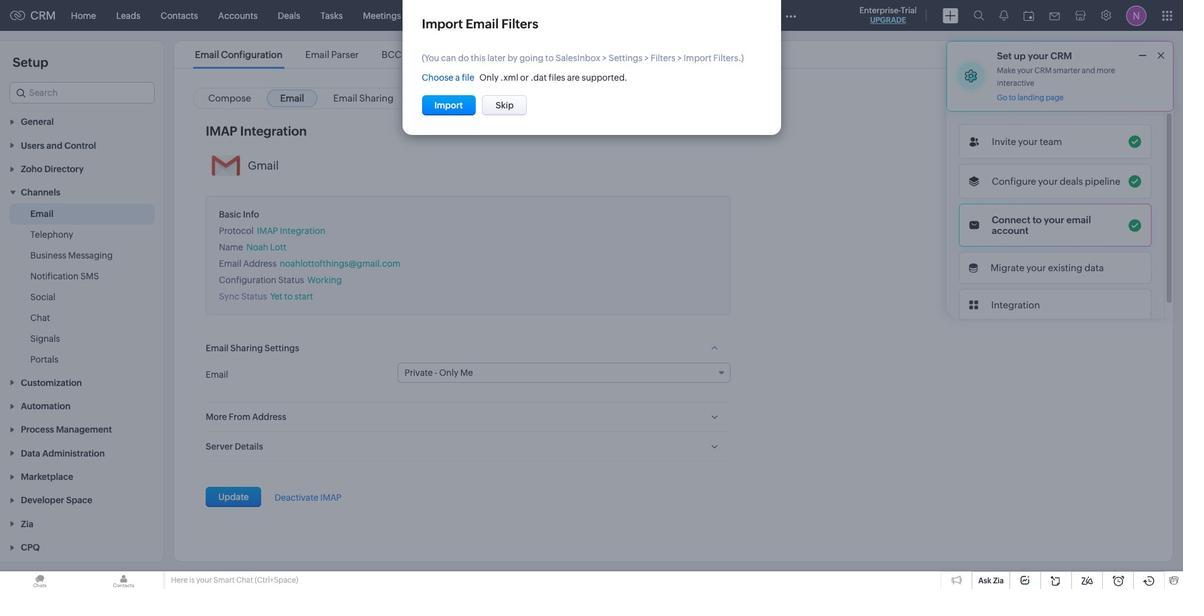 Task type: locate. For each thing, give the bounding box(es) containing it.
1 vertical spatial filters
[[651, 53, 676, 63]]

email sharing settings button
[[206, 334, 731, 363]]

to inside connect to your email account
[[1033, 215, 1042, 225]]

1 horizontal spatial sharing
[[359, 93, 394, 103]]

meetings
[[363, 10, 401, 21]]

email left parser
[[305, 49, 329, 60]]

list
[[184, 41, 660, 68]]

integration up gmail
[[240, 124, 307, 138]]

email down email sharing settings
[[206, 369, 228, 380]]

can
[[441, 53, 456, 63]]

info
[[243, 209, 259, 220]]

signals
[[30, 334, 60, 344]]

your right up
[[1028, 50, 1048, 61]]

email down parser
[[333, 93, 357, 103]]

signals link
[[30, 333, 60, 345]]

configuration down address
[[219, 275, 276, 285]]

start
[[295, 292, 313, 302]]

contacts
[[161, 10, 198, 21]]

filters up deliverability
[[501, 16, 538, 31]]

1 vertical spatial configuration
[[219, 275, 276, 285]]

email
[[1066, 215, 1091, 225]]

0 horizontal spatial chat
[[30, 313, 50, 323]]

accounts link
[[208, 0, 268, 31]]

invite your team
[[992, 136, 1062, 147]]

integration
[[240, 124, 307, 138], [280, 226, 325, 236], [991, 300, 1040, 310]]

import for import
[[434, 100, 463, 110]]

sync
[[219, 292, 239, 302]]

go
[[997, 93, 1007, 102]]

settings up the supported.
[[609, 53, 643, 63]]

here is your smart chat (ctrl+space)
[[171, 576, 298, 585]]

analytics link
[[504, 0, 561, 31]]

1 vertical spatial crm
[[1050, 50, 1072, 61]]

zia
[[993, 577, 1004, 586]]

2 vertical spatial imap
[[320, 493, 341, 503]]

sharing for email sharing
[[359, 93, 394, 103]]

to right go
[[1009, 93, 1016, 102]]

import up can
[[422, 16, 463, 31]]

imap inside basic info protocol imap integration name noah lott email address noahlottofthings@gmail.com configuration status working sync status yet to start
[[257, 226, 278, 236]]

2 horizontal spatial >
[[677, 53, 682, 63]]

to
[[545, 53, 554, 63], [1009, 93, 1016, 102], [1033, 215, 1042, 225], [284, 292, 293, 302]]

chats image
[[0, 572, 80, 589]]

2 horizontal spatial imap
[[320, 493, 341, 503]]

integration down migrate
[[991, 300, 1040, 310]]

your right is
[[196, 576, 212, 585]]

to right the going
[[545, 53, 554, 63]]

email sharing
[[333, 93, 394, 103]]

crm left smarter
[[1035, 66, 1052, 75]]

your left deals on the top right of page
[[1038, 176, 1058, 187]]

1 vertical spatial integration
[[280, 226, 325, 236]]

here
[[171, 576, 188, 585]]

configuration inside basic info protocol imap integration name noah lott email address noahlottofthings@gmail.com configuration status working sync status yet to start
[[219, 275, 276, 285]]

imap down compose link
[[206, 124, 237, 138]]

2 vertical spatial import
[[434, 100, 463, 110]]

sharing down bcc
[[359, 93, 394, 103]]

this
[[471, 53, 486, 63]]

social link
[[30, 291, 55, 304]]

files
[[549, 73, 565, 83]]

to right yet
[[284, 292, 293, 302]]

0 vertical spatial imap
[[206, 124, 237, 138]]

status left yet
[[241, 292, 267, 302]]

0 horizontal spatial imap
[[206, 124, 237, 138]]

0 vertical spatial crm
[[30, 9, 56, 22]]

are
[[567, 73, 580, 83]]

1 vertical spatial settings
[[265, 343, 299, 353]]

interactive
[[997, 79, 1034, 88]]

your left email
[[1044, 215, 1064, 225]]

0 vertical spatial chat
[[30, 313, 50, 323]]

1 horizontal spatial imap
[[257, 226, 278, 236]]

1 horizontal spatial status
[[278, 275, 304, 285]]

chat down social
[[30, 313, 50, 323]]

configuration
[[221, 49, 283, 60], [219, 275, 276, 285]]

later
[[487, 53, 506, 63]]

go to landing page link
[[997, 93, 1064, 103]]

mails image
[[1049, 12, 1060, 20]]

leads link
[[106, 0, 151, 31]]

0 vertical spatial sharing
[[359, 93, 394, 103]]

ask
[[978, 577, 991, 586]]

signals element
[[992, 0, 1016, 31]]

1 > from the left
[[602, 53, 607, 63]]

reports
[[461, 10, 494, 21]]

email link up imap integration at the left of the page
[[267, 90, 317, 107]]

noahlottofthings@gmail.com
[[280, 259, 401, 269]]

0 horizontal spatial email link
[[30, 208, 53, 220]]

accounts
[[218, 10, 258, 21]]

(you
[[422, 53, 439, 63]]

crm up smarter
[[1050, 50, 1072, 61]]

email inside basic info protocol imap integration name noah lott email address noahlottofthings@gmail.com configuration status working sync status yet to start
[[219, 259, 241, 269]]

to inside basic info protocol imap integration name noah lott email address noahlottofthings@gmail.com configuration status working sync status yet to start
[[284, 292, 293, 302]]

set
[[997, 50, 1012, 61]]

compose
[[208, 93, 251, 103]]

0 horizontal spatial filters
[[501, 16, 538, 31]]

import inside "button"
[[434, 100, 463, 110]]

0 vertical spatial status
[[278, 275, 304, 285]]

0 horizontal spatial settings
[[265, 343, 299, 353]]

profile image
[[1126, 5, 1147, 26]]

portals
[[30, 355, 58, 365]]

import left filters.)
[[684, 53, 712, 63]]

and
[[1082, 66, 1095, 75]]

email down 'channels'
[[30, 209, 53, 219]]

profile element
[[1119, 0, 1154, 31]]

smart
[[214, 576, 235, 585]]

0 vertical spatial import
[[422, 16, 463, 31]]

your left team
[[1018, 136, 1038, 147]]

noah
[[246, 242, 268, 252]]

filters.)
[[713, 53, 744, 63]]

compose link
[[195, 90, 264, 107]]

organization
[[423, 93, 480, 103]]

1 vertical spatial status
[[241, 292, 267, 302]]

1 horizontal spatial >
[[644, 53, 649, 63]]

0 vertical spatial configuration
[[221, 49, 283, 60]]

update button
[[206, 487, 261, 507]]

set up your crm make your crm smarter and more interactive go to landing page
[[997, 50, 1115, 102]]

status
[[278, 275, 304, 285], [241, 292, 267, 302]]

social
[[30, 292, 55, 302]]

1 vertical spatial imap
[[257, 226, 278, 236]]

chat
[[30, 313, 50, 323], [236, 576, 253, 585]]

configuration down accounts link
[[221, 49, 283, 60]]

crm left home
[[30, 9, 56, 22]]

imap up noah
[[257, 226, 278, 236]]

email deliverability
[[465, 49, 548, 60]]

email down name
[[219, 259, 241, 269]]

email
[[466, 16, 499, 31], [195, 49, 219, 60], [305, 49, 329, 60], [465, 49, 489, 60], [570, 49, 594, 60], [280, 93, 304, 103], [333, 93, 357, 103], [30, 209, 53, 219], [219, 259, 241, 269], [206, 343, 229, 353], [206, 369, 228, 380]]

2 > from the left
[[644, 53, 649, 63]]

status up "start" at the left
[[278, 275, 304, 285]]

configure
[[992, 176, 1036, 187]]

channels
[[21, 188, 60, 198]]

imap right deactivate
[[320, 493, 341, 503]]

sharing inside dropdown button
[[230, 343, 263, 353]]

1 vertical spatial sharing
[[230, 343, 263, 353]]

1 vertical spatial chat
[[236, 576, 253, 585]]

dropbox
[[403, 49, 442, 60]]

settings
[[609, 53, 643, 63], [265, 343, 299, 353]]

pipeline
[[1085, 176, 1121, 187]]

settings down yet
[[265, 343, 299, 353]]

create menu image
[[943, 8, 958, 23]]

to inside set up your crm make your crm smarter and more interactive go to landing page
[[1009, 93, 1016, 102]]

bcc dropbox link
[[380, 49, 444, 60]]

upgrade
[[870, 16, 906, 25]]

channels region
[[0, 204, 164, 371]]

3 > from the left
[[677, 53, 682, 63]]

email inside channels region
[[30, 209, 53, 219]]

1 horizontal spatial settings
[[609, 53, 643, 63]]

filters right intelligence
[[651, 53, 676, 63]]

0 vertical spatial filters
[[501, 16, 538, 31]]

migrate
[[991, 262, 1025, 273]]

1 horizontal spatial email link
[[267, 90, 317, 107]]

0 horizontal spatial sharing
[[230, 343, 263, 353]]

0 horizontal spatial >
[[602, 53, 607, 63]]

channels button
[[0, 180, 164, 204]]

or
[[520, 73, 529, 83]]

telephony
[[30, 230, 73, 240]]

calls
[[421, 10, 441, 21]]

1 vertical spatial import
[[684, 53, 712, 63]]

skip button
[[482, 95, 527, 115]]

integration up lott
[[280, 226, 325, 236]]

home
[[71, 10, 96, 21]]

parser
[[331, 49, 359, 60]]

email up file
[[465, 49, 489, 60]]

import for import email filters
[[422, 16, 463, 31]]

0 horizontal spatial status
[[241, 292, 267, 302]]

calls link
[[411, 0, 451, 31]]

sharing down sync
[[230, 343, 263, 353]]

existing
[[1048, 262, 1083, 273]]

to right 'connect'
[[1033, 215, 1042, 225]]

email down sync
[[206, 343, 229, 353]]

basic info protocol imap integration name noah lott email address noahlottofthings@gmail.com configuration status working sync status yet to start
[[219, 209, 401, 302]]

trial
[[901, 6, 917, 15]]

email link down 'channels'
[[30, 208, 53, 220]]

import down choose a file link
[[434, 100, 463, 110]]

0 vertical spatial integration
[[240, 124, 307, 138]]

chat right smart
[[236, 576, 253, 585]]

choose
[[422, 73, 454, 83]]



Task type: vqa. For each thing, say whether or not it's contained in the screenshot.
later
yes



Task type: describe. For each thing, give the bounding box(es) containing it.
choose a file only .xml or .dat files are supported.
[[422, 73, 627, 83]]

settings inside email sharing settings dropdown button
[[265, 343, 299, 353]]

salesinbox
[[556, 53, 600, 63]]

a
[[455, 73, 460, 83]]

emails
[[482, 93, 510, 103]]

up
[[1014, 50, 1026, 61]]

deactivate
[[275, 493, 318, 503]]

email sharing settings
[[206, 343, 299, 353]]

email parser link
[[303, 49, 361, 60]]

file
[[462, 73, 474, 83]]

by
[[508, 53, 518, 63]]

telephony link
[[30, 229, 73, 241]]

only
[[479, 73, 499, 83]]

import email filters
[[422, 16, 538, 31]]

organization emails
[[423, 93, 510, 103]]

tasks
[[320, 10, 343, 21]]

integration inside basic info protocol imap integration name noah lott email address noahlottofthings@gmail.com configuration status working sync status yet to start
[[280, 226, 325, 236]]

notification
[[30, 272, 79, 282]]

email up this
[[466, 16, 499, 31]]

mails element
[[1042, 1, 1068, 30]]

invite
[[992, 136, 1016, 147]]

page
[[1046, 93, 1064, 102]]

1 vertical spatial email link
[[30, 208, 53, 220]]

(you can do this later by going to salesinbox > settings > filters > import filters.)
[[422, 53, 744, 63]]

data
[[1084, 262, 1104, 273]]

email intelligence link
[[568, 49, 650, 60]]

deals link
[[268, 0, 310, 31]]

leads
[[116, 10, 140, 21]]

1 horizontal spatial filters
[[651, 53, 676, 63]]

update
[[218, 492, 249, 502]]

calendar image
[[1023, 10, 1034, 21]]

0 vertical spatial email link
[[267, 90, 317, 107]]

business messaging link
[[30, 249, 113, 262]]

signals image
[[1000, 10, 1008, 21]]

your down up
[[1017, 66, 1033, 75]]

gmail
[[248, 159, 279, 172]]

lott
[[270, 242, 286, 252]]

sms
[[80, 272, 99, 282]]

organization emails link
[[409, 90, 523, 107]]

protocol
[[219, 226, 254, 236]]

intelligence
[[596, 49, 648, 60]]

chat link
[[30, 312, 50, 325]]

email inside dropdown button
[[206, 343, 229, 353]]

list containing email configuration
[[184, 41, 660, 68]]

contacts image
[[84, 572, 163, 589]]

deactivate imap
[[275, 493, 341, 503]]

messaging
[[68, 251, 113, 261]]

email configuration
[[195, 49, 283, 60]]

create menu element
[[935, 0, 966, 31]]

address
[[243, 259, 277, 269]]

skip
[[496, 100, 514, 110]]

deals
[[1060, 176, 1083, 187]]

reports link
[[451, 0, 504, 31]]

email sharing link
[[320, 90, 407, 107]]

email up are
[[570, 49, 594, 60]]

team
[[1040, 136, 1062, 147]]

business
[[30, 251, 66, 261]]

2 vertical spatial integration
[[991, 300, 1040, 310]]

going
[[519, 53, 544, 63]]

sharing for email sharing settings
[[230, 343, 263, 353]]

enterprise-trial upgrade
[[859, 6, 917, 25]]

bcc
[[382, 49, 402, 60]]

0 vertical spatial settings
[[609, 53, 643, 63]]

deals
[[278, 10, 300, 21]]

email down 'contacts' link
[[195, 49, 219, 60]]

choose a file link
[[422, 73, 474, 83]]

deliverability
[[491, 49, 548, 60]]

contacts link
[[151, 0, 208, 31]]

bcc dropbox
[[382, 49, 442, 60]]

2 vertical spatial crm
[[1035, 66, 1052, 75]]

crm link
[[10, 9, 56, 22]]

is
[[189, 576, 195, 585]]

meetings link
[[353, 0, 411, 31]]

notification sms link
[[30, 270, 99, 283]]

working
[[307, 275, 342, 285]]

email deliverability link
[[463, 49, 550, 60]]

notification sms
[[30, 272, 99, 282]]

chat inside channels region
[[30, 313, 50, 323]]

make
[[997, 66, 1016, 75]]

home link
[[61, 0, 106, 31]]

do
[[458, 53, 469, 63]]

1 horizontal spatial chat
[[236, 576, 253, 585]]

landing
[[1018, 93, 1044, 102]]

your inside connect to your email account
[[1044, 215, 1064, 225]]

basic
[[219, 209, 241, 220]]

portals link
[[30, 354, 58, 366]]

yet
[[270, 292, 283, 302]]

connect
[[992, 215, 1031, 225]]

your right migrate
[[1026, 262, 1046, 273]]

email up imap integration at the left of the page
[[280, 93, 304, 103]]

imap integration
[[206, 124, 307, 138]]



